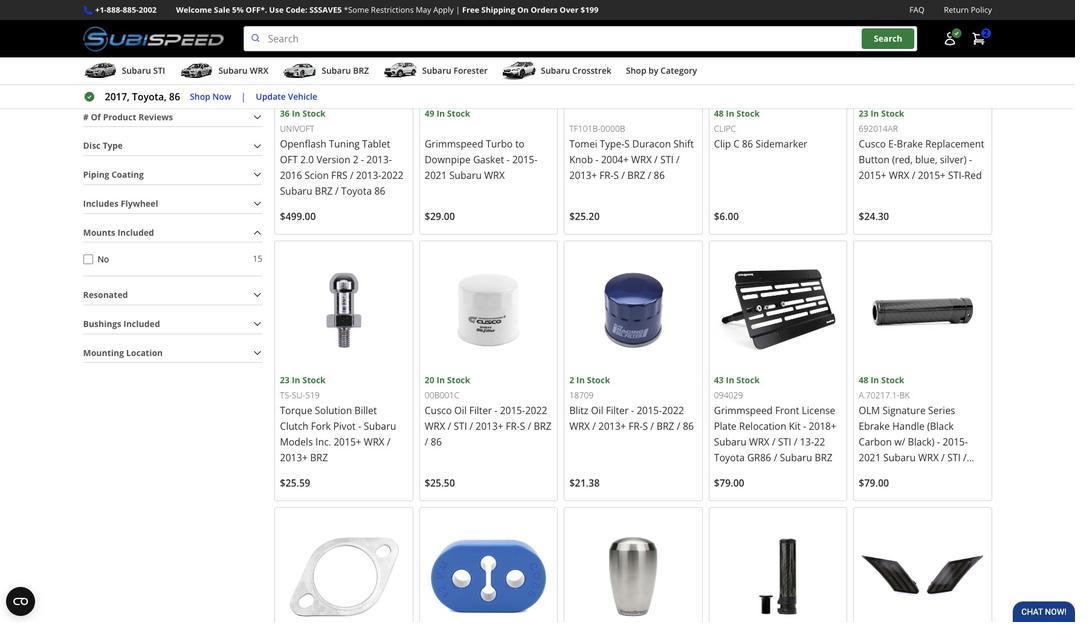 Task type: vqa. For each thing, say whether or not it's contained in the screenshot.
Grimmspeed
yes



Task type: describe. For each thing, give the bounding box(es) containing it.
$21.38
[[570, 477, 600, 490]]

2022 for blitz oil filter - 2015-2022 wrx / 2013+ fr-s / brz / 86
[[662, 404, 685, 417]]

update
[[256, 91, 286, 102]]

a subaru brz thumbnail image image
[[283, 62, 317, 80]]

692014ar
[[859, 123, 899, 134]]

oil for 2013+
[[591, 404, 604, 417]]

fork
[[311, 420, 331, 433]]

sti-
[[949, 169, 965, 182]]

turbo
[[486, 137, 513, 150]]

a.70217.1-
[[859, 390, 900, 401]]

update vehicle
[[256, 91, 318, 102]]

86 inside the 48 in stock clipc clip c 86 sidemarker
[[743, 137, 754, 150]]

toyota inside '36 in stock univoft openflash tuning tablet oft 2.0 version 2 - 2013- 2016 scion frs / 2013-2022 subaru brz / toyota 86'
[[341, 184, 372, 198]]

subaru crosstrek button
[[503, 60, 612, 84]]

$79.00 for grimmspeed front license plate relocation kit - 2018+ subaru wrx / sti / 13-22 toyota gr86 / subaru brz
[[715, 477, 745, 490]]

search
[[875, 33, 903, 44]]

wrx inside tomei type-s duracon shift knob - 2004+ wrx / sti / 2013+ fr-s / brz / 86
[[632, 153, 652, 166]]

a subaru forester thumbnail image image
[[384, 62, 418, 80]]

tomei type-s duracon shift knob - 2004+ wrx / sti / 2013+ fr-s / brz / 86 image
[[570, 0, 698, 107]]

wrx inside 2 in stock 18709 blitz oil filter - 2015-2022 wrx / 2013+ fr-s / brz / 86
[[570, 420, 590, 433]]

toyota,
[[132, 90, 167, 103]]

2002
[[139, 4, 157, 15]]

$25.20
[[570, 210, 600, 223]]

relocation
[[740, 420, 787, 433]]

bk
[[900, 390, 910, 401]]

scion inside 48 in stock a.70217.1-bk olm signature series ebrake handle (black carbon w/ black) - 2015- 2021 subaru wrx / sti / 2013-2021 scion fr-s / subaru brz / toyota 86 / 2014-2018 forester / 2013- 2017 crosstrek
[[909, 467, 933, 480]]

fr- inside 2 in stock 18709 blitz oil filter - 2015-2022 wrx / 2013+ fr-s / brz / 86
[[629, 420, 643, 433]]

crosstrek inside 48 in stock a.70217.1-bk olm signature series ebrake handle (black carbon w/ black) - 2015- 2021 subaru wrx / sti / 2013-2021 scion fr-s / subaru brz / toyota 86 / 2014-2018 forester / 2013- 2017 crosstrek
[[884, 514, 927, 527]]

in for blitz oil filter - 2015-2022 wrx / 2013+ fr-s / brz / 86
[[577, 374, 585, 386]]

sti inside tomei type-s duracon shift knob - 2004+ wrx / sti / 2013+ fr-s / brz / 86
[[661, 153, 674, 166]]

subaru inside subaru wrx dropdown button
[[219, 65, 248, 76]]

solution
[[315, 404, 352, 417]]

by
[[649, 65, 659, 76]]

resonated
[[83, 289, 128, 301]]

brz inside tomei type-s duracon shift knob - 2004+ wrx / sti / 2013+ fr-s / brz / 86
[[628, 169, 646, 182]]

stock for torque solution billet clutch fork pivot - subaru models inc. 2015+ wrx / 2013+ brz
[[303, 374, 326, 386]]

2015- inside 48 in stock a.70217.1-bk olm signature series ebrake handle (black carbon w/ black) - 2015- 2021 subaru wrx / sti / 2013-2021 scion fr-s / subaru brz / toyota 86 / 2014-2018 forester / 2013- 2017 crosstrek
[[943, 436, 969, 449]]

frs
[[331, 169, 348, 182]]

filter for fr-
[[606, 404, 629, 417]]

mounting
[[83, 347, 124, 358]]

subaru inside '36 in stock univoft openflash tuning tablet oft 2.0 version 2 - 2013- 2016 scion frs / 2013-2022 subaru brz / toyota 86'
[[280, 184, 313, 198]]

gr86
[[748, 451, 772, 465]]

+1-888-885-2002 link
[[95, 4, 157, 16]]

category
[[661, 65, 698, 76]]

+1-888-885-2002
[[95, 4, 157, 15]]

$29.00
[[425, 210, 455, 223]]

cusco for cusco oil filter - 2015-2022 wrx / sti / 2013+ fr-s / brz / 86
[[425, 404, 452, 417]]

subaru inside subaru brz dropdown button
[[322, 65, 351, 76]]

- inside 43 in stock 094029 grimmspeed front license plate relocation kit - 2018+ subaru wrx / sti / 13-22 toyota gr86 / subaru brz
[[804, 420, 807, 433]]

1 horizontal spatial |
[[456, 4, 460, 15]]

2004+
[[602, 153, 629, 166]]

$199
[[581, 4, 599, 15]]

reviews
[[139, 111, 173, 122]]

su-
[[292, 390, 305, 401]]

885-
[[123, 4, 139, 15]]

filter for /
[[470, 404, 492, 417]]

bushings
[[83, 318, 121, 329]]

stock for cusco e-brake replacement button (red, blue, silver) - 2015+ wrx / 2015+ sti-red
[[882, 108, 905, 119]]

wrx inside 43 in stock 094029 grimmspeed front license plate relocation kit - 2018+ subaru wrx / sti / 13-22 toyota gr86 / subaru brz
[[750, 436, 770, 449]]

2013+ inside 2 in stock 18709 blitz oil filter - 2015-2022 wrx / 2013+ fr-s / brz / 86
[[599, 420, 627, 433]]

mounts included
[[83, 226, 154, 238]]

/ inside 23 in stock 692014ar cusco e-brake replacement button (red, blue, silver) - 2015+ wrx / 2015+ sti-red
[[913, 169, 916, 182]]

$6.00
[[715, 210, 739, 223]]

cobb urethane exhaust hangers - 2015+ wrx / 2015+ sti / 2013+ fr-s / brz image
[[425, 513, 553, 622]]

00b001c
[[425, 390, 460, 401]]

stock for openflash tuning tablet oft 2.0 version 2 - 2013- 2016 scion frs / 2013-2022 subaru brz / toyota 86
[[303, 108, 326, 119]]

knob
[[570, 153, 593, 166]]

888-
[[107, 4, 123, 15]]

2015- inside grimmspeed turbo to downpipe gasket - 2015- 2021 subaru wrx
[[513, 153, 538, 166]]

in for torque solution billet clutch fork pivot - subaru models inc. 2015+ wrx / 2013+ brz
[[292, 374, 300, 386]]

+1-
[[95, 4, 107, 15]]

search input field
[[243, 26, 918, 51]]

subaru brz button
[[283, 60, 369, 84]]

toyota inside 48 in stock a.70217.1-bk olm signature series ebrake handle (black carbon w/ black) - 2015- 2021 subaru wrx / sti / 2013-2021 scion fr-s / subaru brz / toyota 86 / 2014-2018 forester / 2013- 2017 crosstrek
[[921, 483, 951, 496]]

fr- inside 48 in stock a.70217.1-bk olm signature series ebrake handle (black carbon w/ black) - 2015- 2021 subaru wrx / sti / 2013-2021 scion fr-s / subaru brz / toyota 86 / 2014-2018 forester / 2013- 2017 crosstrek
[[936, 467, 950, 480]]

86 inside 2 in stock 18709 blitz oil filter - 2015-2022 wrx / 2013+ fr-s / brz / 86
[[683, 420, 694, 433]]

clip
[[715, 137, 732, 150]]

version
[[317, 153, 351, 166]]

20 in stock 00b001c cusco oil filter - 2015-2022 wrx / sti / 2013+ fr-s / brz / 86
[[425, 374, 552, 449]]

subaru inside subaru crosstrek dropdown button
[[541, 65, 571, 76]]

in right 49
[[437, 108, 445, 119]]

stock right 49
[[447, 108, 471, 119]]

olm
[[859, 404, 881, 417]]

in for grimmspeed front license plate relocation kit - 2018+ subaru wrx / sti / 13-22 toyota gr86 / subaru brz
[[726, 374, 735, 386]]

- inside '36 in stock univoft openflash tuning tablet oft 2.0 version 2 - 2013- 2016 scion frs / 2013-2022 subaru brz / toyota 86'
[[361, 153, 364, 166]]

black)
[[909, 436, 935, 449]]

resonated button
[[83, 286, 263, 305]]

red
[[965, 169, 983, 182]]

c
[[734, 137, 740, 150]]

43
[[715, 374, 724, 386]]

forester inside 48 in stock a.70217.1-bk olm signature series ebrake handle (black carbon w/ black) - 2015- 2021 subaru wrx / sti / 2013-2021 scion fr-s / subaru brz / toyota 86 / 2014-2018 forester / 2013- 2017 crosstrek
[[909, 498, 947, 512]]

$24.30
[[859, 210, 890, 223]]

2013+ inside tomei type-s duracon shift knob - 2004+ wrx / sti / 2013+ fr-s / brz / 86
[[570, 169, 597, 182]]

brz inside '36 in stock univoft openflash tuning tablet oft 2.0 version 2 - 2013- 2016 scion frs / 2013-2022 subaru brz / toyota 86'
[[315, 184, 333, 198]]

front
[[776, 404, 800, 417]]

policy
[[972, 4, 993, 15]]

2015+ for torque solution billet clutch fork pivot - subaru models inc. 2015+ wrx / 2013+ brz
[[334, 436, 362, 449]]

search button
[[862, 29, 915, 49]]

orders
[[531, 4, 558, 15]]

$499.00
[[280, 210, 316, 223]]

tomei
[[570, 137, 598, 150]]

sti inside 43 in stock 094029 grimmspeed front license plate relocation kit - 2018+ subaru wrx / sti / 13-22 toyota gr86 / subaru brz
[[779, 436, 792, 449]]

clip c 86 sidemarker image
[[715, 0, 842, 107]]

open widget image
[[6, 587, 35, 616]]

1 horizontal spatial 2015+
[[859, 169, 887, 182]]

brz inside 2 in stock 18709 blitz oil filter - 2015-2022 wrx / 2013+ fr-s / brz / 86
[[657, 420, 675, 433]]

includes flywheel
[[83, 198, 158, 209]]

piping
[[83, 169, 109, 180]]

includes
[[83, 198, 119, 209]]

fr- inside 20 in stock 00b001c cusco oil filter - 2015-2022 wrx / sti / 2013+ fr-s / brz / 86
[[506, 420, 520, 433]]

- inside tomei type-s duracon shift knob - 2004+ wrx / sti / 2013+ fr-s / brz / 86
[[596, 153, 599, 166]]

wrx inside 48 in stock a.70217.1-bk olm signature series ebrake handle (black carbon w/ black) - 2015- 2021 subaru wrx / sti / 2013-2021 scion fr-s / subaru brz / toyota 86 / 2014-2018 forester / 2013- 2017 crosstrek
[[919, 451, 939, 465]]

subaru inside grimmspeed turbo to downpipe gasket - 2015- 2021 subaru wrx
[[450, 169, 482, 182]]

off*.
[[246, 4, 267, 15]]

2018+
[[809, 420, 837, 433]]

carbon
[[859, 436, 893, 449]]

type-
[[600, 137, 625, 150]]

2017,
[[105, 90, 130, 103]]

univoft
[[280, 123, 315, 134]]

2013+ inside 23 in stock ts-su-519 torque solution billet clutch fork pivot - subaru models inc. 2015+ wrx / 2013+ brz
[[280, 451, 308, 465]]

openflash
[[280, 137, 327, 150]]

disc type
[[83, 140, 123, 151]]

piping coating button
[[83, 166, 263, 184]]

wrx inside 23 in stock ts-su-519 torque solution billet clutch fork pivot - subaru models inc. 2015+ wrx / 2013+ brz
[[364, 436, 385, 449]]

- inside 23 in stock 692014ar cusco e-brake replacement button (red, blue, silver) - 2015+ wrx / 2015+ sti-red
[[970, 153, 973, 166]]

stock for blitz oil filter - 2015-2022 wrx / 2013+ fr-s / brz / 86
[[587, 374, 611, 386]]

gasket
[[473, 153, 504, 166]]

23 in stock 692014ar cusco e-brake replacement button (red, blue, silver) - 2015+ wrx / 2015+ sti-red
[[859, 108, 985, 182]]

subaru inside subaru sti dropdown button
[[122, 65, 151, 76]]

grimmspeed front license plate relocation kit - 2018+ subaru wrx / sti / 13-22 toyota gr86 / subaru brz image
[[715, 246, 842, 374]]

now
[[213, 91, 231, 102]]

in for clip c 86 sidemarker
[[726, 108, 735, 119]]

wrx inside subaru wrx dropdown button
[[250, 65, 269, 76]]

subaru forester
[[422, 65, 488, 76]]

shop for shop now
[[190, 91, 210, 102]]

product
[[103, 111, 136, 122]]

86 inside '36 in stock univoft openflash tuning tablet oft 2.0 version 2 - 2013- 2016 scion frs / 2013-2022 subaru brz / toyota 86'
[[375, 184, 386, 198]]

86 inside tomei type-s duracon shift knob - 2004+ wrx / sti / 2013+ fr-s / brz / 86
[[654, 169, 665, 182]]

stock for grimmspeed front license plate relocation kit - 2018+ subaru wrx / sti / 13-22 toyota gr86 / subaru brz
[[737, 374, 760, 386]]

49 in stock
[[425, 108, 471, 119]]

s inside 20 in stock 00b001c cusco oil filter - 2015-2022 wrx / sti / 2013+ fr-s / brz / 86
[[520, 420, 526, 433]]

included for bushings included
[[124, 318, 160, 329]]

blue,
[[916, 153, 938, 166]]

replacement
[[926, 137, 985, 150]]

location
[[126, 347, 163, 358]]

piping coating
[[83, 169, 144, 180]]

plate
[[715, 420, 737, 433]]

oil for sti
[[455, 404, 467, 417]]

2015- inside 2 in stock 18709 blitz oil filter - 2015-2022 wrx / 2013+ fr-s / brz / 86
[[637, 404, 662, 417]]



Task type: locate. For each thing, give the bounding box(es) containing it.
1 vertical spatial crosstrek
[[884, 514, 927, 527]]

stock up c
[[737, 108, 760, 119]]

subaru down downpipe
[[450, 169, 482, 182]]

cusco e-brake replacement button (red, blue, silver) - 2015+ wrx / 2015+ sti-red image
[[859, 0, 987, 107]]

oil down 00b001c
[[455, 404, 467, 417]]

0 vertical spatial crosstrek
[[573, 65, 612, 76]]

brz inside 20 in stock 00b001c cusco oil filter - 2015-2022 wrx / sti / 2013+ fr-s / brz / 86
[[534, 420, 552, 433]]

2018
[[885, 498, 907, 512]]

sti down 00b001c
[[454, 420, 467, 433]]

oil right blitz
[[591, 404, 604, 417]]

wrx up the update
[[250, 65, 269, 76]]

shipping
[[482, 4, 516, 15]]

sti inside dropdown button
[[153, 65, 165, 76]]

grimmspeed stainless steel shift knob  - universal image
[[570, 513, 698, 622]]

in right 43
[[726, 374, 735, 386]]

1 vertical spatial forester
[[909, 498, 947, 512]]

0 vertical spatial forester
[[454, 65, 488, 76]]

subaru forester button
[[384, 60, 488, 84]]

0 horizontal spatial grimmspeed
[[425, 137, 484, 150]]

1 horizontal spatial cusco
[[859, 137, 887, 150]]

0 horizontal spatial $79.00
[[715, 477, 745, 490]]

brz
[[353, 65, 369, 76], [628, 169, 646, 182], [315, 184, 333, 198], [534, 420, 552, 433], [657, 420, 675, 433], [310, 451, 328, 465], [815, 451, 833, 465], [894, 483, 912, 496]]

0 horizontal spatial 23
[[280, 374, 290, 386]]

olm signature series ebrake handle (black carbon w/ black) - 2015-2021 subaru wrx / sti / 2013-2021 scion fr-s / subaru brz / toyota 86 / 2014-2018 forester / 2013-2017 crosstrek image
[[859, 246, 987, 374]]

2022 inside 20 in stock 00b001c cusco oil filter - 2015-2022 wrx / sti / 2013+ fr-s / brz / 86
[[526, 404, 548, 417]]

23
[[859, 108, 869, 119], [280, 374, 290, 386]]

0 horizontal spatial cusco
[[425, 404, 452, 417]]

0 horizontal spatial 2021
[[425, 169, 447, 182]]

stock inside 20 in stock 00b001c cusco oil filter - 2015-2022 wrx / sti / 2013+ fr-s / brz / 86
[[447, 374, 471, 386]]

23 in stock ts-su-519 torque solution billet clutch fork pivot - subaru models inc. 2015+ wrx / 2013+ brz
[[280, 374, 396, 465]]

0 vertical spatial toyota
[[341, 184, 372, 198]]

sti inside 20 in stock 00b001c cusco oil filter - 2015-2022 wrx / sti / 2013+ fr-s / brz / 86
[[454, 420, 467, 433]]

2 for 2 in stock 18709 blitz oil filter - 2015-2022 wrx / 2013+ fr-s / brz / 86
[[570, 374, 575, 386]]

0 vertical spatial cusco
[[859, 137, 887, 150]]

may
[[416, 4, 432, 15]]

1 vertical spatial 23
[[280, 374, 290, 386]]

button image
[[943, 32, 958, 46]]

2.0
[[301, 153, 314, 166]]

2 inside 2 in stock 18709 blitz oil filter - 2015-2022 wrx / 2013+ fr-s / brz / 86
[[570, 374, 575, 386]]

22
[[815, 436, 826, 449]]

stock up the 692014ar
[[882, 108, 905, 119]]

clutch
[[280, 420, 309, 433]]

sidemarker
[[756, 137, 808, 150]]

a subaru wrx thumbnail image image
[[180, 62, 214, 80]]

48 up clipc
[[715, 108, 724, 119]]

#
[[83, 111, 89, 122]]

48 in stock clipc clip c 86 sidemarker
[[715, 108, 808, 150]]

1 horizontal spatial 48
[[859, 374, 869, 386]]

included for mounts included
[[118, 226, 154, 238]]

1 vertical spatial scion
[[909, 467, 933, 480]]

fr-
[[600, 169, 614, 182], [506, 420, 520, 433], [629, 420, 643, 433], [936, 467, 950, 480]]

stock up 094029
[[737, 374, 760, 386]]

subaru right a subaru crosstrek thumbnail image
[[541, 65, 571, 76]]

0 horizontal spatial 2
[[353, 153, 359, 166]]

wrx down gasket
[[485, 169, 505, 182]]

0 horizontal spatial 2022
[[382, 169, 404, 182]]

stock up 18709
[[587, 374, 611, 386]]

0 vertical spatial 2
[[984, 27, 989, 39]]

stock inside 48 in stock a.70217.1-bk olm signature series ebrake handle (black carbon w/ black) - 2015- 2021 subaru wrx / sti / 2013-2021 scion fr-s / subaru brz / toyota 86 / 2014-2018 forester / 2013- 2017 crosstrek
[[882, 374, 905, 386]]

in up su-
[[292, 374, 300, 386]]

23 for cusco
[[859, 108, 869, 119]]

subaru down 13- on the bottom
[[780, 451, 813, 465]]

forester inside dropdown button
[[454, 65, 488, 76]]

wrx down (red,
[[890, 169, 910, 182]]

s inside 48 in stock a.70217.1-bk olm signature series ebrake handle (black carbon w/ black) - 2015- 2021 subaru wrx / sti / 2013-2021 scion fr-s / subaru brz / toyota 86 / 2014-2018 forester / 2013- 2017 crosstrek
[[950, 467, 955, 480]]

stock inside 2 in stock 18709 blitz oil filter - 2015-2022 wrx / 2013+ fr-s / brz / 86
[[587, 374, 611, 386]]

brz inside dropdown button
[[353, 65, 369, 76]]

2022 inside 2 in stock 18709 blitz oil filter - 2015-2022 wrx / 2013+ fr-s / brz / 86
[[662, 404, 685, 417]]

shop for shop by category
[[626, 65, 647, 76]]

0 vertical spatial 23
[[859, 108, 869, 119]]

blitz oil filter - 2015-2022 wrx / 2013+ fr-s / brz / 86 image
[[570, 246, 698, 374]]

stock up 519
[[303, 374, 326, 386]]

*some restrictions may apply | free shipping on orders over $199
[[344, 4, 599, 15]]

2021 inside grimmspeed turbo to downpipe gasket - 2015- 2021 subaru wrx
[[425, 169, 447, 182]]

1 horizontal spatial oil
[[591, 404, 604, 417]]

stock down vehicle
[[303, 108, 326, 119]]

subaru up now at the top left of page
[[219, 65, 248, 76]]

15
[[253, 253, 263, 264]]

48 inside the 48 in stock clipc clip c 86 sidemarker
[[715, 108, 724, 119]]

wrx down black)
[[919, 451, 939, 465]]

$79.00 up 2014- on the right bottom
[[859, 477, 890, 490]]

stock inside '36 in stock univoft openflash tuning tablet oft 2.0 version 2 - 2013- 2016 scion frs / 2013-2022 subaru brz / toyota 86'
[[303, 108, 326, 119]]

*some
[[344, 4, 369, 15]]

subaru brz
[[322, 65, 369, 76]]

over
[[560, 4, 579, 15]]

openflash tuning tablet oft 2.0 version 2 - 2013-2016 scion frs / 2013-2022 subaru brz / toyota 86 image
[[280, 0, 408, 107]]

grimmspeed inside grimmspeed turbo to downpipe gasket - 2015- 2021 subaru wrx
[[425, 137, 484, 150]]

morimoto xb led sidemarker lights - 2013-2021 frs / brz / 86 image
[[859, 513, 987, 622]]

36
[[280, 108, 290, 119]]

0 vertical spatial |
[[456, 4, 460, 15]]

1 vertical spatial grimmspeed
[[715, 404, 773, 417]]

in for olm signature series ebrake handle (black carbon w/ black) - 2015- 2021 subaru wrx / sti / 2013-2021 scion fr-s / subaru brz / toyota 86 / 2014-2018 forester / 2013- 2017 crosstrek
[[871, 374, 880, 386]]

2 $79.00 from the left
[[859, 477, 890, 490]]

ebrake
[[859, 420, 891, 433]]

brz inside 43 in stock 094029 grimmspeed front license plate relocation kit - 2018+ subaru wrx / sti / 13-22 toyota gr86 / subaru brz
[[815, 451, 833, 465]]

oil inside 2 in stock 18709 blitz oil filter - 2015-2022 wrx / 2013+ fr-s / brz / 86
[[591, 404, 604, 417]]

grimmspeed up downpipe
[[425, 137, 484, 150]]

in up clipc
[[726, 108, 735, 119]]

2 vertical spatial 2
[[570, 374, 575, 386]]

filter inside 20 in stock 00b001c cusco oil filter - 2015-2022 wrx / sti / 2013+ fr-s / brz / 86
[[470, 404, 492, 417]]

0 vertical spatial shop
[[626, 65, 647, 76]]

free
[[462, 4, 480, 15]]

094029
[[715, 390, 744, 401]]

disc type button
[[83, 137, 263, 155]]

2022 for cusco oil filter - 2015-2022 wrx / sti / 2013+ fr-s / brz / 86
[[526, 404, 548, 417]]

2021 down downpipe
[[425, 169, 447, 182]]

1 vertical spatial cusco
[[425, 404, 452, 417]]

grimmspeed down 094029
[[715, 404, 773, 417]]

2021 up 2018
[[885, 467, 907, 480]]

no
[[98, 253, 109, 265]]

wrx down 00b001c
[[425, 420, 445, 433]]

1 vertical spatial 48
[[859, 374, 869, 386]]

in inside the 48 in stock clipc clip c 86 sidemarker
[[726, 108, 735, 119]]

2 filter from the left
[[606, 404, 629, 417]]

(red,
[[893, 153, 913, 166]]

shop inside shop by category dropdown button
[[626, 65, 647, 76]]

0 vertical spatial 2021
[[425, 169, 447, 182]]

|
[[456, 4, 460, 15], [241, 90, 246, 103]]

subaru right a subaru brz thumbnail image
[[322, 65, 351, 76]]

license
[[802, 404, 836, 417]]

code:
[[286, 4, 308, 15]]

2015+ down the pivot
[[334, 436, 362, 449]]

restrictions
[[371, 4, 414, 15]]

86
[[169, 90, 180, 103], [743, 137, 754, 150], [654, 169, 665, 182], [375, 184, 386, 198], [683, 420, 694, 433], [431, 436, 442, 449], [954, 483, 965, 496]]

23 up "ts-"
[[280, 374, 290, 386]]

shop left now at the top left of page
[[190, 91, 210, 102]]

1 horizontal spatial shop
[[626, 65, 647, 76]]

2 horizontal spatial toyota
[[921, 483, 951, 496]]

crosstrek inside subaru crosstrek dropdown button
[[573, 65, 612, 76]]

2014-
[[859, 498, 885, 512]]

2 horizontal spatial 2022
[[662, 404, 685, 417]]

disc
[[83, 140, 101, 151]]

coating
[[112, 169, 144, 180]]

subaru down the 2016
[[280, 184, 313, 198]]

48 in stock a.70217.1-bk olm signature series ebrake handle (black carbon w/ black) - 2015- 2021 subaru wrx / sti / 2013-2021 scion fr-s / subaru brz / toyota 86 / 2014-2018 forester / 2013- 2017 crosstrek
[[859, 374, 981, 527]]

- inside 48 in stock a.70217.1-bk olm signature series ebrake handle (black carbon w/ black) - 2015- 2021 subaru wrx / sti / 2013-2021 scion fr-s / subaru brz / toyota 86 / 2014-2018 forester / 2013- 2017 crosstrek
[[938, 436, 941, 449]]

48 inside 48 in stock a.70217.1-bk olm signature series ebrake handle (black carbon w/ black) - 2015- 2021 subaru wrx / sti / 2013-2021 scion fr-s / subaru brz / toyota 86 / 2014-2018 forester / 2013- 2017 crosstrek
[[859, 374, 869, 386]]

subaru sti
[[122, 65, 165, 76]]

subaru inside subaru forester dropdown button
[[422, 65, 452, 76]]

crosstrek down search input field
[[573, 65, 612, 76]]

- inside 20 in stock 00b001c cusco oil filter - 2015-2022 wrx / sti / 2013+ fr-s / brz / 86
[[495, 404, 498, 417]]

shop now
[[190, 91, 231, 102]]

mounts
[[83, 226, 115, 238]]

1 horizontal spatial 2021
[[859, 451, 882, 465]]

# of product reviews button
[[83, 108, 263, 127]]

in up 18709
[[577, 374, 585, 386]]

0 vertical spatial scion
[[305, 169, 329, 182]]

stock inside 43 in stock 094029 grimmspeed front license plate relocation kit - 2018+ subaru wrx / sti / 13-22 toyota gr86 / subaru brz
[[737, 374, 760, 386]]

in right the 20
[[437, 374, 445, 386]]

included down flywheel
[[118, 226, 154, 238]]

2 in stock 18709 blitz oil filter - 2015-2022 wrx / 2013+ fr-s / brz / 86
[[570, 374, 694, 433]]

toyota left gr86
[[715, 451, 745, 465]]

w/
[[895, 436, 906, 449]]

1 horizontal spatial grimmspeed
[[715, 404, 773, 417]]

cusco up button
[[859, 137, 887, 150]]

scion inside '36 in stock univoft openflash tuning tablet oft 2.0 version 2 - 2013- 2016 scion frs / 2013-2022 subaru brz / toyota 86'
[[305, 169, 329, 182]]

filter
[[470, 404, 492, 417], [606, 404, 629, 417]]

- inside 23 in stock ts-su-519 torque solution billet clutch fork pivot - subaru models inc. 2015+ wrx / 2013+ brz
[[358, 420, 362, 433]]

in for openflash tuning tablet oft 2.0 version 2 - 2013- 2016 scion frs / 2013-2022 subaru brz / toyota 86
[[292, 108, 300, 119]]

sti down (black
[[948, 451, 961, 465]]

a subaru crosstrek thumbnail image image
[[503, 62, 536, 80]]

- inside grimmspeed turbo to downpipe gasket - 2015- 2021 subaru wrx
[[507, 153, 510, 166]]

No button
[[83, 254, 93, 264]]

tf101b-0000b
[[570, 123, 626, 134]]

grimmspeed inside 43 in stock 094029 grimmspeed front license plate relocation kit - 2018+ subaru wrx / sti / 13-22 toyota gr86 / subaru brz
[[715, 404, 773, 417]]

cusco inside 20 in stock 00b001c cusco oil filter - 2015-2022 wrx / sti / 2013+ fr-s / brz / 86
[[425, 404, 452, 417]]

filter inside 2 in stock 18709 blitz oil filter - 2015-2022 wrx / 2013+ fr-s / brz / 86
[[606, 404, 629, 417]]

shop left by
[[626, 65, 647, 76]]

grimmspeed turbo to downpipe gasket - 2015-2021 subaru wrx image
[[425, 0, 553, 107]]

$79.00 down plate
[[715, 477, 745, 490]]

0 horizontal spatial filter
[[470, 404, 492, 417]]

in inside 20 in stock 00b001c cusco oil filter - 2015-2022 wrx / sti / 2013+ fr-s / brz / 86
[[437, 374, 445, 386]]

$25.50
[[425, 477, 455, 490]]

2 up 18709
[[570, 374, 575, 386]]

/ inside 23 in stock ts-su-519 torque solution billet clutch fork pivot - subaru models inc. 2015+ wrx / 2013+ brz
[[387, 436, 391, 449]]

shop inside shop now link
[[190, 91, 210, 102]]

subaru down billet
[[364, 420, 396, 433]]

stock for cusco oil filter - 2015-2022 wrx / sti / 2013+ fr-s / brz / 86
[[447, 374, 471, 386]]

in inside 23 in stock ts-su-519 torque solution billet clutch fork pivot - subaru models inc. 2015+ wrx / 2013+ brz
[[292, 374, 300, 386]]

$79.00 for olm signature series ebrake handle (black carbon w/ black) - 2015- 2021 subaru wrx / sti / 2013-2021 scion fr-s / subaru brz / toyota 86 / 2014-2018 forester / 2013- 2017 crosstrek
[[859, 477, 890, 490]]

includes flywheel button
[[83, 195, 263, 213]]

1 horizontal spatial toyota
[[715, 451, 745, 465]]

(black
[[928, 420, 954, 433]]

wrx inside 23 in stock 692014ar cusco e-brake replacement button (red, blue, silver) - 2015+ wrx / 2015+ sti-red
[[890, 169, 910, 182]]

shop now link
[[190, 90, 231, 104]]

2015+ inside 23 in stock ts-su-519 torque solution billet clutch fork pivot - subaru models inc. 2015+ wrx / 2013+ brz
[[334, 436, 362, 449]]

grimmspeed turbo to downpipe gasket - 2015- 2021 subaru wrx
[[425, 137, 538, 182]]

bushings included
[[83, 318, 160, 329]]

2 horizontal spatial 2021
[[885, 467, 907, 480]]

2
[[984, 27, 989, 39], [353, 153, 359, 166], [570, 374, 575, 386]]

cusco down 00b001c
[[425, 404, 452, 417]]

in inside 43 in stock 094029 grimmspeed front license plate relocation kit - 2018+ subaru wrx / sti / 13-22 toyota gr86 / subaru brz
[[726, 374, 735, 386]]

2 inside button
[[984, 27, 989, 39]]

0 horizontal spatial 48
[[715, 108, 724, 119]]

torque solution billet clutch fork pivot - subaru models inc. 2015+ wrx / 2013+ brz image
[[280, 246, 408, 374]]

stock inside 23 in stock 692014ar cusco e-brake replacement button (red, blue, silver) - 2015+ wrx / 2015+ sti-red
[[882, 108, 905, 119]]

crosstrek down 2018
[[884, 514, 927, 527]]

23 inside 23 in stock ts-su-519 torque solution billet clutch fork pivot - subaru models inc. 2015+ wrx / 2013+ brz
[[280, 374, 290, 386]]

43 in stock 094029 grimmspeed front license plate relocation kit - 2018+ subaru wrx / sti / 13-22 toyota gr86 / subaru brz
[[715, 374, 837, 465]]

in for cusco oil filter - 2015-2022 wrx / sti / 2013+ fr-s / brz / 86
[[437, 374, 445, 386]]

2 inside '36 in stock univoft openflash tuning tablet oft 2.0 version 2 - 2013- 2016 scion frs / 2013-2022 subaru brz / toyota 86'
[[353, 153, 359, 166]]

wrx down "duracon"
[[632, 153, 652, 166]]

oft
[[280, 153, 298, 166]]

forester left a subaru crosstrek thumbnail image
[[454, 65, 488, 76]]

welcome
[[176, 4, 212, 15]]

86 inside 48 in stock a.70217.1-bk olm signature series ebrake handle (black carbon w/ black) - 2015- 2021 subaru wrx / sti / 2013-2021 scion fr-s / subaru brz / toyota 86 / 2014-2018 forester / 2013- 2017 crosstrek
[[954, 483, 965, 496]]

brz inside 23 in stock ts-su-519 torque solution billet clutch fork pivot - subaru models inc. 2015+ wrx / 2013+ brz
[[310, 451, 328, 465]]

1 vertical spatial 2021
[[859, 451, 882, 465]]

0 horizontal spatial oil
[[455, 404, 467, 417]]

2 oil from the left
[[591, 404, 604, 417]]

grimmspeed aftermarket oe style axle back gasket - universal image
[[280, 513, 408, 622]]

scion down 2.0
[[305, 169, 329, 182]]

1 horizontal spatial scion
[[909, 467, 933, 480]]

| left free
[[456, 4, 460, 15]]

519
[[305, 390, 320, 401]]

sti up "toyota,"
[[153, 65, 165, 76]]

2015+ for cusco e-brake replacement button (red, blue, silver) - 2015+ wrx / 2015+ sti-red
[[919, 169, 946, 182]]

in inside '36 in stock univoft openflash tuning tablet oft 2.0 version 2 - 2013- 2016 scion frs / 2013-2022 subaru brz / toyota 86'
[[292, 108, 300, 119]]

0 horizontal spatial forester
[[454, 65, 488, 76]]

return policy link
[[945, 4, 993, 16]]

18709
[[570, 390, 594, 401]]

1 vertical spatial shop
[[190, 91, 210, 102]]

brz inside 48 in stock a.70217.1-bk olm signature series ebrake handle (black carbon w/ black) - 2015- 2021 subaru wrx / sti / 2013-2021 scion fr-s / subaru brz / toyota 86 / 2014-2018 forester / 2013- 2017 crosstrek
[[894, 483, 912, 496]]

stock inside 23 in stock ts-su-519 torque solution billet clutch fork pivot - subaru models inc. 2015+ wrx / 2013+ brz
[[303, 374, 326, 386]]

1 horizontal spatial forester
[[909, 498, 947, 512]]

1 vertical spatial included
[[124, 318, 160, 329]]

forester right 2018
[[909, 498, 947, 512]]

sti down kit
[[779, 436, 792, 449]]

48 for olm signature series ebrake handle (black carbon w/ black) - 2015- 2021 subaru wrx / sti / 2013-2021 scion fr-s / subaru brz / toyota 86 / 2014-2018 forester / 2013- 2017 crosstrek
[[859, 374, 869, 386]]

ts-
[[280, 390, 292, 401]]

scion down black)
[[909, 467, 933, 480]]

subaru up 2017, toyota, 86
[[122, 65, 151, 76]]

tf101b-
[[570, 123, 601, 134]]

wrx down billet
[[364, 436, 385, 449]]

2013+ inside 20 in stock 00b001c cusco oil filter - 2015-2022 wrx / sti / 2013+ fr-s / brz / 86
[[476, 420, 504, 433]]

2015+ down blue,
[[919, 169, 946, 182]]

subaru down w/
[[884, 451, 916, 465]]

23 up the 692014ar
[[859, 108, 869, 119]]

cusco for cusco e-brake replacement button (red, blue, silver) - 2015+ wrx / 2015+ sti-red
[[859, 137, 887, 150]]

1 vertical spatial |
[[241, 90, 246, 103]]

1 horizontal spatial 2
[[570, 374, 575, 386]]

13-
[[801, 436, 815, 449]]

0 horizontal spatial shop
[[190, 91, 210, 102]]

0 vertical spatial 48
[[715, 108, 724, 119]]

1 horizontal spatial 2022
[[526, 404, 548, 417]]

return
[[945, 4, 970, 15]]

1 horizontal spatial $79.00
[[859, 477, 890, 490]]

use
[[269, 4, 284, 15]]

subaru
[[122, 65, 151, 76], [219, 65, 248, 76], [322, 65, 351, 76], [422, 65, 452, 76], [541, 65, 571, 76], [450, 169, 482, 182], [280, 184, 313, 198], [364, 420, 396, 433], [715, 436, 747, 449], [780, 451, 813, 465], [884, 451, 916, 465], [859, 483, 892, 496]]

kit
[[789, 420, 801, 433]]

subaru down plate
[[715, 436, 747, 449]]

2022
[[382, 169, 404, 182], [526, 404, 548, 417], [662, 404, 685, 417]]

subispeed logo image
[[83, 26, 224, 51]]

cusco oil filter - 2015-2022 wrx / sti / 2013+ fr-s / brz / 86 image
[[425, 246, 553, 374]]

1 oil from the left
[[455, 404, 467, 417]]

- inside 2 in stock 18709 blitz oil filter - 2015-2022 wrx / 2013+ fr-s / brz / 86
[[632, 404, 635, 417]]

in inside 2 in stock 18709 blitz oil filter - 2015-2022 wrx / 2013+ fr-s / brz / 86
[[577, 374, 585, 386]]

in for cusco e-brake replacement button (red, blue, silver) - 2015+ wrx / 2015+ sti-red
[[871, 108, 880, 119]]

2 horizontal spatial 2015+
[[919, 169, 946, 182]]

included up location
[[124, 318, 160, 329]]

2017
[[859, 514, 882, 527]]

sti
[[153, 65, 165, 76], [661, 153, 674, 166], [454, 420, 467, 433], [779, 436, 792, 449], [948, 451, 961, 465]]

s inside 2 in stock 18709 blitz oil filter - 2015-2022 wrx / 2013+ fr-s / brz / 86
[[643, 420, 648, 433]]

in up the 692014ar
[[871, 108, 880, 119]]

subaru up 2014- on the right bottom
[[859, 483, 892, 496]]

wrx up gr86
[[750, 436, 770, 449]]

48 for clip c 86 sidemarker
[[715, 108, 724, 119]]

2022 inside '36 in stock univoft openflash tuning tablet oft 2.0 version 2 - 2013- 2016 scion frs / 2013-2022 subaru brz / toyota 86'
[[382, 169, 404, 182]]

1 filter from the left
[[470, 404, 492, 417]]

update vehicle button
[[256, 90, 318, 104]]

0 vertical spatial grimmspeed
[[425, 137, 484, 150]]

a subaru sti thumbnail image image
[[83, 62, 117, 80]]

return policy
[[945, 4, 993, 15]]

23 for su-
[[280, 374, 290, 386]]

49
[[425, 108, 435, 119]]

86 inside 20 in stock 00b001c cusco oil filter - 2015-2022 wrx / sti / 2013+ fr-s / brz / 86
[[431, 436, 442, 449]]

mounting location button
[[83, 344, 263, 362]]

2 down tuning on the left of the page
[[353, 153, 359, 166]]

1 $79.00 from the left
[[715, 477, 745, 490]]

wrx inside 20 in stock 00b001c cusco oil filter - 2015-2022 wrx / sti / 2013+ fr-s / brz / 86
[[425, 420, 445, 433]]

2015+
[[859, 169, 887, 182], [919, 169, 946, 182], [334, 436, 362, 449]]

0 horizontal spatial crosstrek
[[573, 65, 612, 76]]

cusco inside 23 in stock 692014ar cusco e-brake replacement button (red, blue, silver) - 2015+ wrx / 2015+ sti-red
[[859, 137, 887, 150]]

subaru right a subaru forester thumbnail image
[[422, 65, 452, 76]]

2015+ down button
[[859, 169, 887, 182]]

wrx down blitz
[[570, 420, 590, 433]]

0 horizontal spatial 2015+
[[334, 436, 362, 449]]

toyota inside 43 in stock 094029 grimmspeed front license plate relocation kit - 2018+ subaru wrx / sti / 13-22 toyota gr86 / subaru brz
[[715, 451, 745, 465]]

stock up bk
[[882, 374, 905, 386]]

sti inside 48 in stock a.70217.1-bk olm signature series ebrake handle (black carbon w/ black) - 2015- 2021 subaru wrx / sti / 2013-2021 scion fr-s / subaru brz / toyota 86 / 2014-2018 forester / 2013- 2017 crosstrek
[[948, 451, 961, 465]]

2 vertical spatial 2021
[[885, 467, 907, 480]]

0 horizontal spatial scion
[[305, 169, 329, 182]]

0 horizontal spatial toyota
[[341, 184, 372, 198]]

fr- inside tomei type-s duracon shift knob - 2004+ wrx / sti / 2013+ fr-s / brz / 86
[[600, 169, 614, 182]]

scion
[[305, 169, 329, 182], [909, 467, 933, 480]]

48 up a.70217.1-
[[859, 374, 869, 386]]

toyota down black)
[[921, 483, 951, 496]]

sti down "duracon"
[[661, 153, 674, 166]]

2 vertical spatial toyota
[[921, 483, 951, 496]]

1 vertical spatial toyota
[[715, 451, 745, 465]]

2015-
[[513, 153, 538, 166], [500, 404, 526, 417], [637, 404, 662, 417], [943, 436, 969, 449]]

stock up 00b001c
[[447, 374, 471, 386]]

stock inside the 48 in stock clipc clip c 86 sidemarker
[[737, 108, 760, 119]]

wrx inside grimmspeed turbo to downpipe gasket - 2015- 2021 subaru wrx
[[485, 169, 505, 182]]

1 horizontal spatial 23
[[859, 108, 869, 119]]

stock for clip c 86 sidemarker
[[737, 108, 760, 119]]

2 horizontal spatial 2
[[984, 27, 989, 39]]

wrx
[[250, 65, 269, 76], [632, 153, 652, 166], [485, 169, 505, 182], [890, 169, 910, 182], [425, 420, 445, 433], [570, 420, 590, 433], [364, 436, 385, 449], [750, 436, 770, 449], [919, 451, 939, 465]]

subaru inside 23 in stock ts-su-519 torque solution billet clutch fork pivot - subaru models inc. 2015+ wrx / 2013+ brz
[[364, 420, 396, 433]]

2013+
[[570, 169, 597, 182], [476, 420, 504, 433], [599, 420, 627, 433], [280, 451, 308, 465]]

clipc
[[715, 123, 737, 134]]

1 vertical spatial 2
[[353, 153, 359, 166]]

0 horizontal spatial |
[[241, 90, 246, 103]]

2021 down carbon
[[859, 451, 882, 465]]

2 for 2
[[984, 27, 989, 39]]

| right now at the top left of page
[[241, 90, 246, 103]]

in right 36
[[292, 108, 300, 119]]

stock for olm signature series ebrake handle (black carbon w/ black) - 2015- 2021 subaru wrx / sti / 2013-2021 scion fr-s / subaru brz / toyota 86 / 2014-2018 forester / 2013- 2017 crosstrek
[[882, 374, 905, 386]]

flywheel
[[121, 198, 158, 209]]

bushings included button
[[83, 315, 263, 334]]

1 horizontal spatial crosstrek
[[884, 514, 927, 527]]

0 vertical spatial included
[[118, 226, 154, 238]]

2015- inside 20 in stock 00b001c cusco oil filter - 2015-2022 wrx / sti / 2013+ fr-s / brz / 86
[[500, 404, 526, 417]]

tuning
[[329, 137, 360, 150]]

23 inside 23 in stock 692014ar cusco e-brake replacement button (red, blue, silver) - 2015+ wrx / 2015+ sti-red
[[859, 108, 869, 119]]

1 horizontal spatial filter
[[606, 404, 629, 417]]

toyota down frs
[[341, 184, 372, 198]]

# of product reviews
[[83, 111, 173, 122]]

crosstrek
[[573, 65, 612, 76], [884, 514, 927, 527]]

in up a.70217.1-
[[871, 374, 880, 386]]

olm satin series carbon ebrake handle w/ black button - 2015-2021 subaru wrx / sti / 2013-2021 scion fr-s / subaru brz / toyota 86 / 2014-2018 forester / 2013-2017 crosstrek image
[[715, 513, 842, 622]]

2 down policy
[[984, 27, 989, 39]]



